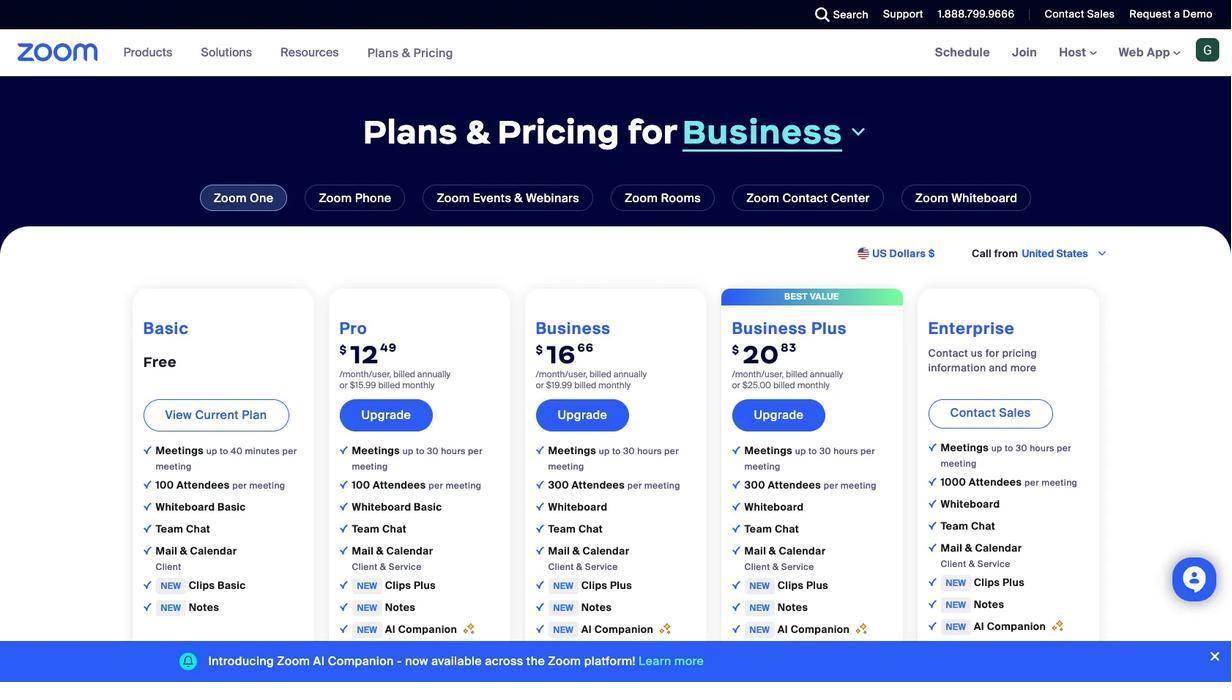 Task type: vqa. For each thing, say whether or not it's contained in the screenshot.


Task type: locate. For each thing, give the bounding box(es) containing it.
companion up the platform!
[[595, 623, 654, 636]]

ai for pro
[[385, 623, 396, 636]]

monthly down business plus $ 20 83
[[798, 379, 830, 391]]

webinars
[[526, 190, 580, 206]]

zoom for zoom rooms
[[625, 190, 658, 206]]

or inside '/month/user, billed annually or $19.99 billed monthly'
[[536, 379, 544, 391]]

call
[[972, 247, 992, 260]]

1 upgrade from the left
[[362, 407, 411, 423]]

meetings navigation
[[924, 29, 1232, 77]]

contact down information
[[951, 405, 996, 420]]

0 horizontal spatial 5gb
[[428, 646, 447, 658]]

$ left 16
[[536, 343, 544, 357]]

2 horizontal spatial /month/user,
[[732, 369, 784, 380]]

for
[[628, 111, 678, 153], [986, 346, 1000, 360]]

0 vertical spatial pricing
[[414, 45, 453, 60]]

3 annually from the left
[[810, 369, 843, 380]]

new notes for business
[[554, 601, 612, 614]]

2 100 attendees per meeting from the left
[[352, 478, 482, 491]]

storage left unlimited
[[974, 642, 1014, 655]]

annually inside '/month/user, billed annually or $19.99 billed monthly'
[[614, 369, 647, 380]]

now
[[405, 654, 428, 669]]

for right 'us'
[[986, 346, 1000, 360]]

new notes up the platform!
[[554, 601, 612, 614]]

3 or from the left
[[732, 379, 741, 391]]

zoom for zoom contact center
[[747, 190, 780, 206]]

web
[[1119, 45, 1144, 60]]

1 horizontal spatial upgrade
[[558, 407, 608, 423]]

2 upgrade from the left
[[558, 407, 608, 423]]

2 300 from the left
[[745, 478, 766, 491]]

contact sales link
[[1034, 0, 1119, 29], [1045, 7, 1115, 21], [929, 399, 1053, 428]]

1 100 from the left
[[156, 478, 174, 491]]

host button
[[1060, 45, 1097, 60]]

/month/user, down the 49 at left
[[340, 369, 391, 380]]

0 vertical spatial contact sales
[[1045, 7, 1115, 21]]

up down /month/user, billed annually or $25.00 billed monthly
[[795, 445, 806, 457]]

2 annually from the left
[[614, 369, 647, 380]]

contact up information
[[929, 346, 969, 360]]

demo
[[1183, 7, 1213, 21]]

calendar
[[976, 541, 1022, 555], [190, 544, 237, 557], [386, 544, 433, 557], [583, 544, 630, 557], [779, 544, 826, 557]]

or left $25.00
[[732, 379, 741, 391]]

3 /month/user, from the left
[[732, 369, 784, 380]]

1 horizontal spatial 5gb
[[624, 646, 643, 658]]

to for pro
[[416, 445, 425, 457]]

monthly inside the /month/user, billed annually or $15.99 billed monthly
[[402, 379, 435, 391]]

new clips plus for business
[[554, 579, 632, 592]]

1 vertical spatial contact sales
[[951, 405, 1031, 420]]

apps for 12
[[402, 667, 428, 680]]

banner containing products
[[0, 29, 1232, 77]]

1 horizontal spatial 100 attendees per meeting
[[352, 478, 482, 491]]

mail & calendar client & service for enterprise
[[941, 541, 1022, 570]]

plans inside product information navigation
[[368, 45, 399, 60]]

mail inside mail & calendar client
[[156, 544, 177, 557]]

meetings down the $15.99
[[352, 444, 403, 457]]

1 horizontal spatial pricing
[[498, 111, 620, 153]]

0 vertical spatial more
[[1011, 361, 1037, 374]]

pricing inside 'main content'
[[498, 111, 620, 153]]

client for pro
[[352, 561, 378, 573]]

team chat
[[941, 519, 996, 533], [156, 522, 210, 535], [352, 522, 407, 535], [548, 522, 603, 535], [745, 522, 799, 535]]

chat for business
[[579, 522, 603, 535]]

1 essential from the left
[[352, 667, 399, 680]]

1 vertical spatial plans
[[363, 111, 458, 153]]

chat
[[971, 519, 996, 533], [186, 522, 210, 535], [382, 522, 407, 535], [579, 522, 603, 535], [775, 522, 799, 535]]

1 horizontal spatial upgrade link
[[536, 399, 630, 431]]

monthly right the $15.99
[[402, 379, 435, 391]]

whiteboard inside tabs of zoom services "tab list"
[[952, 190, 1018, 206]]

contact sales down and
[[951, 405, 1031, 420]]

cloud storage 5gb for 12
[[352, 645, 447, 658]]

sales down and
[[999, 405, 1031, 420]]

apps left available
[[402, 667, 428, 680]]

for for us
[[986, 346, 1000, 360]]

mail for pro
[[352, 544, 374, 557]]

storage left "10gb"
[[777, 645, 818, 658]]

1 essential apps from the left
[[352, 667, 428, 680]]

storage left learn
[[581, 645, 622, 658]]

& inside product information navigation
[[402, 45, 411, 60]]

more right learn
[[675, 654, 704, 669]]

client inside mail & calendar client
[[156, 561, 181, 573]]

notes
[[974, 598, 1005, 611], [189, 601, 219, 614], [385, 601, 416, 614], [582, 601, 612, 614], [778, 601, 808, 614]]

team for business
[[548, 522, 576, 535]]

cloud storage 5gb
[[352, 645, 447, 658], [548, 645, 643, 658]]

client for business
[[548, 561, 574, 573]]

1 horizontal spatial 100
[[352, 478, 370, 491]]

new clips plus for pro
[[357, 579, 436, 592]]

essential
[[352, 667, 399, 680], [548, 667, 596, 680]]

3 monthly from the left
[[798, 379, 830, 391]]

chat for pro
[[382, 522, 407, 535]]

sales up host dropdown button
[[1088, 7, 1115, 21]]

dollars
[[890, 247, 926, 260]]

events
[[473, 190, 512, 206]]

100
[[156, 478, 174, 491], [352, 478, 370, 491]]

300 attendees per meeting for cloud storage 5gb
[[548, 478, 681, 491]]

monthly right $19.99
[[599, 379, 631, 391]]

20
[[743, 338, 780, 371]]

pricing inside product information navigation
[[414, 45, 453, 60]]

new inside "new clips basic"
[[161, 580, 181, 592]]

2 300 attendees per meeting from the left
[[745, 478, 877, 491]]

$ inside business plus $ 20 83
[[732, 343, 740, 357]]

request a demo link
[[1119, 0, 1232, 29], [1130, 7, 1213, 21]]

1 vertical spatial pricing
[[498, 111, 620, 153]]

or for 12
[[340, 379, 348, 391]]

or inside /month/user, billed annually or $25.00 billed monthly
[[732, 379, 741, 391]]

up for pro
[[403, 445, 414, 457]]

/month/user, billed annually or $15.99 billed monthly
[[340, 369, 451, 391]]

main content
[[0, 29, 1232, 682]]

sales
[[1088, 7, 1115, 21], [999, 405, 1031, 420]]

$ left 12
[[340, 343, 347, 357]]

attendees for enterprise
[[969, 475, 1022, 489]]

up up 1000 attendees per meeting
[[992, 442, 1003, 454]]

16
[[547, 338, 576, 371]]

$ right 'dollars'
[[929, 247, 936, 260]]

2 horizontal spatial or
[[732, 379, 741, 391]]

contact sales inside 'main content'
[[951, 405, 1031, 420]]

new ai companion up the platform!
[[554, 623, 656, 636]]

more down pricing
[[1011, 361, 1037, 374]]

billed right the $15.99
[[378, 379, 400, 391]]

business plus $ 20 83
[[732, 318, 847, 371]]

0 vertical spatial for
[[628, 111, 678, 153]]

300
[[548, 478, 569, 491], [745, 478, 766, 491]]

new clips plus
[[946, 576, 1025, 589], [357, 579, 436, 592], [554, 579, 632, 592], [750, 579, 829, 592]]

center
[[831, 190, 870, 206]]

5gb for 16
[[624, 646, 643, 658]]

1 100 attendees per meeting from the left
[[156, 478, 285, 491]]

2 cloud storage 5gb from the left
[[548, 645, 643, 658]]

12
[[350, 338, 379, 371]]

business inside business plus $ 20 83
[[732, 318, 807, 339]]

0 horizontal spatial 300
[[548, 478, 569, 491]]

include image for business
[[536, 446, 544, 454]]

upgrade link for 12
[[340, 399, 433, 431]]

2 apps from the left
[[598, 667, 625, 680]]

1 monthly from the left
[[402, 379, 435, 391]]

include image
[[929, 443, 937, 451], [143, 446, 151, 454], [340, 446, 348, 454], [536, 446, 544, 454], [732, 446, 740, 454]]

annually inside /month/user, billed annually or $25.00 billed monthly
[[810, 369, 843, 380]]

calendar for business
[[583, 544, 630, 557]]

upgrade
[[362, 407, 411, 423], [558, 407, 608, 423], [754, 407, 804, 423]]

1 horizontal spatial monthly
[[599, 379, 631, 391]]

1 300 from the left
[[548, 478, 569, 491]]

phone
[[355, 190, 392, 206]]

$ inside business $ 16 66
[[536, 343, 544, 357]]

1 apps from the left
[[402, 667, 428, 680]]

apps left learn
[[598, 667, 625, 680]]

upgrade link down /month/user, billed annually or $25.00 billed monthly
[[732, 399, 826, 431]]

include image for enterprise
[[929, 443, 937, 451]]

storage for pro
[[385, 645, 425, 658]]

1 horizontal spatial essential
[[548, 667, 596, 680]]

1.888.799.9666 button
[[927, 0, 1019, 29], [938, 7, 1015, 21]]

attendees for basic
[[177, 478, 230, 491]]

zoom left 'rooms'
[[625, 190, 658, 206]]

83
[[781, 341, 797, 354]]

chat for basic
[[186, 522, 210, 535]]

/month/user, inside the /month/user, billed annually or $15.99 billed monthly
[[340, 369, 391, 380]]

new ai companion for business
[[554, 623, 656, 636]]

new notes for enterprise
[[946, 598, 1005, 611]]

$
[[929, 247, 936, 260], [340, 343, 347, 357], [536, 343, 544, 357], [732, 343, 740, 357]]

team
[[941, 519, 969, 533], [156, 522, 183, 535], [352, 522, 380, 535], [548, 522, 576, 535], [745, 522, 772, 535]]

annually
[[417, 369, 451, 380], [614, 369, 647, 380], [810, 369, 843, 380]]

0 horizontal spatial monthly
[[402, 379, 435, 391]]

notes up -
[[385, 601, 416, 614]]

team chat for business
[[548, 522, 603, 535]]

2 upgrade link from the left
[[536, 399, 630, 431]]

or inside the /month/user, billed annually or $15.99 billed monthly
[[340, 379, 348, 391]]

companion for enterprise
[[987, 620, 1046, 633]]

mail
[[941, 541, 963, 555], [156, 544, 177, 557], [352, 544, 374, 557], [548, 544, 570, 557], [745, 544, 767, 557]]

team chat for pro
[[352, 522, 407, 535]]

products button
[[124, 29, 179, 76]]

plans & pricing link
[[368, 45, 453, 60], [368, 45, 453, 60]]

contact left the center
[[783, 190, 828, 206]]

up inside up to 40 minutes per meeting
[[206, 445, 217, 457]]

pricing for plans & pricing for
[[498, 111, 620, 153]]

1 horizontal spatial annually
[[614, 369, 647, 380]]

2 or from the left
[[536, 379, 544, 391]]

1 horizontal spatial apps
[[598, 667, 625, 680]]

or left the $15.99
[[340, 379, 348, 391]]

include image for basic
[[143, 446, 151, 454]]

& inside mail & calendar client
[[180, 544, 188, 557]]

host
[[1060, 45, 1090, 60]]

1 horizontal spatial or
[[536, 379, 544, 391]]

up down '/month/user, billed annually or $19.99 billed monthly'
[[599, 445, 610, 457]]

zoom left phone on the top of the page
[[319, 190, 352, 206]]

team for pro
[[352, 522, 380, 535]]

$25.00
[[743, 379, 772, 391]]

1 horizontal spatial /month/user,
[[536, 369, 588, 380]]

/month/user, down 66
[[536, 369, 588, 380]]

1 vertical spatial more
[[675, 654, 704, 669]]

meetings down $19.99
[[548, 444, 599, 457]]

0 horizontal spatial pricing
[[414, 45, 453, 60]]

0 horizontal spatial annually
[[417, 369, 451, 380]]

notes up cloud storage unlimited
[[974, 598, 1005, 611]]

$ left 20
[[732, 343, 740, 357]]

0 horizontal spatial whiteboard basic
[[156, 500, 246, 513]]

apps for 16
[[598, 667, 625, 680]]

1 annually from the left
[[417, 369, 451, 380]]

1 horizontal spatial essential apps
[[548, 667, 625, 680]]

new ai companion
[[946, 620, 1049, 633], [357, 623, 460, 636], [554, 623, 656, 636], [750, 623, 853, 636]]

annually right the $15.99
[[417, 369, 451, 380]]

or
[[340, 379, 348, 391], [536, 379, 544, 391], [732, 379, 741, 391]]

new notes up cloud storage 10gb
[[750, 601, 808, 614]]

whiteboard
[[952, 190, 1018, 206], [941, 497, 1000, 511], [156, 500, 215, 513], [352, 500, 411, 513], [548, 500, 608, 513], [745, 500, 804, 513]]

0 horizontal spatial upgrade
[[362, 407, 411, 423]]

zoom left one
[[214, 190, 247, 206]]

zoom left the 'events'
[[437, 190, 470, 206]]

1 horizontal spatial 300 attendees per meeting
[[745, 478, 877, 491]]

team for basic
[[156, 522, 183, 535]]

introducing
[[208, 654, 274, 669]]

0 horizontal spatial upgrade link
[[340, 399, 433, 431]]

$ inside pro $ 12 49
[[340, 343, 347, 357]]

0 horizontal spatial or
[[340, 379, 348, 391]]

/month/user, down 83
[[732, 369, 784, 380]]

annually for 20
[[810, 369, 843, 380]]

1 vertical spatial for
[[986, 346, 1000, 360]]

request
[[1130, 7, 1172, 21]]

billed
[[393, 369, 415, 380], [590, 369, 612, 380], [786, 369, 808, 380], [378, 379, 400, 391], [575, 379, 597, 391], [774, 379, 796, 391]]

current
[[195, 407, 239, 423]]

pricing
[[414, 45, 453, 60], [498, 111, 620, 153]]

new ai companion up now
[[357, 623, 460, 636]]

1 vertical spatial sales
[[999, 405, 1031, 420]]

service
[[978, 558, 1011, 570], [389, 561, 422, 573], [585, 561, 618, 573], [782, 561, 814, 573]]

notes up cloud storage 10gb
[[778, 601, 808, 614]]

companion for pro
[[398, 623, 457, 636]]

3 upgrade from the left
[[754, 407, 804, 423]]

up down the /month/user, billed annually or $15.99 billed monthly
[[403, 445, 414, 457]]

cloud
[[941, 642, 971, 655], [352, 645, 382, 658], [548, 645, 578, 658], [745, 645, 775, 658]]

plans for plans & pricing
[[368, 45, 399, 60]]

1 horizontal spatial 300
[[745, 478, 766, 491]]

/month/user, inside '/month/user, billed annually or $19.99 billed monthly'
[[536, 369, 588, 380]]

new ai companion up cloud storage unlimited
[[946, 620, 1049, 633]]

for up zoom rooms
[[628, 111, 678, 153]]

monthly for 49
[[402, 379, 435, 391]]

ok image
[[929, 478, 937, 486], [143, 502, 151, 511], [340, 502, 348, 511], [536, 502, 544, 511], [143, 524, 151, 533], [340, 524, 348, 533], [732, 524, 740, 533], [340, 546, 348, 555], [536, 546, 544, 555], [929, 578, 937, 586], [143, 581, 151, 589], [340, 581, 348, 589], [143, 603, 151, 611], [340, 603, 348, 611], [536, 603, 544, 611], [732, 603, 740, 611], [929, 622, 937, 630], [340, 625, 348, 633], [732, 625, 740, 633], [929, 644, 937, 652]]

100 for pro
[[352, 478, 370, 491]]

0 horizontal spatial cloud storage 5gb
[[352, 645, 447, 658]]

2 100 from the left
[[352, 478, 370, 491]]

2 monthly from the left
[[599, 379, 631, 391]]

0 horizontal spatial 100
[[156, 478, 174, 491]]

meetings up 1000
[[941, 441, 992, 454]]

2 horizontal spatial upgrade
[[754, 407, 804, 423]]

basic
[[143, 318, 189, 339], [218, 500, 246, 513], [414, 500, 442, 513], [218, 579, 246, 592]]

essential left now
[[352, 667, 399, 680]]

per
[[1057, 442, 1072, 454], [282, 445, 297, 457], [468, 445, 483, 457], [665, 445, 679, 457], [861, 445, 876, 457], [1025, 477, 1040, 489], [232, 480, 247, 491], [429, 480, 443, 491], [628, 480, 642, 491], [824, 480, 839, 491]]

notes for enterprise
[[974, 598, 1005, 611]]

more inside enterprise contact us for pricing information and more
[[1011, 361, 1037, 374]]

profile picture image
[[1196, 38, 1220, 62]]

zoom right the introducing
[[277, 654, 310, 669]]

0 horizontal spatial more
[[675, 654, 704, 669]]

upgrade down the /month/user, billed annually or $15.99 billed monthly
[[362, 407, 411, 423]]

meetings down view
[[156, 444, 206, 457]]

1 /month/user, from the left
[[340, 369, 391, 380]]

5gb for 12
[[428, 646, 447, 658]]

2 horizontal spatial upgrade link
[[732, 399, 826, 431]]

plans for plans & pricing for
[[363, 111, 458, 153]]

zoom for zoom events & webinars
[[437, 190, 470, 206]]

2 /month/user, from the left
[[536, 369, 588, 380]]

storage left available
[[385, 645, 425, 658]]

cloud for business
[[548, 645, 578, 658]]

plus for business
[[610, 579, 632, 592]]

2 whiteboard basic from the left
[[352, 500, 442, 513]]

ok image
[[143, 481, 151, 489], [340, 481, 348, 489], [536, 481, 544, 489], [732, 481, 740, 489], [929, 500, 937, 508], [732, 502, 740, 511], [929, 522, 937, 530], [536, 524, 544, 533], [929, 544, 937, 552], [143, 546, 151, 555], [732, 546, 740, 555], [536, 581, 544, 589], [732, 581, 740, 589], [929, 600, 937, 608], [536, 625, 544, 633], [340, 647, 348, 655], [536, 647, 544, 655], [732, 647, 740, 655]]

plus for pro
[[414, 579, 436, 592]]

for for pricing
[[628, 111, 678, 153]]

0 horizontal spatial 100 attendees per meeting
[[156, 478, 285, 491]]

0 horizontal spatial essential apps
[[352, 667, 428, 680]]

per inside 1000 attendees per meeting
[[1025, 477, 1040, 489]]

notes down "new clips basic"
[[189, 601, 219, 614]]

monthly
[[402, 379, 435, 391], [599, 379, 631, 391], [798, 379, 830, 391]]

0 horizontal spatial /month/user,
[[340, 369, 391, 380]]

contact
[[1045, 7, 1085, 21], [783, 190, 828, 206], [929, 346, 969, 360], [951, 405, 996, 420]]

schedule link
[[924, 29, 1002, 76]]

new notes up -
[[357, 601, 416, 614]]

new notes down "new clips basic"
[[161, 601, 219, 614]]

1 horizontal spatial cloud storage 5gb
[[548, 645, 643, 658]]

attendees for business
[[572, 478, 625, 491]]

billed right $25.00
[[774, 379, 796, 391]]

annually right 20
[[810, 369, 843, 380]]

us
[[971, 346, 983, 360]]

&
[[402, 45, 411, 60], [466, 111, 490, 153], [515, 190, 523, 206], [966, 541, 973, 555], [180, 544, 188, 557], [376, 544, 384, 557], [573, 544, 580, 557], [769, 544, 777, 557], [969, 558, 976, 570], [380, 561, 387, 573], [576, 561, 583, 573], [773, 561, 779, 573]]

1 upgrade link from the left
[[340, 399, 433, 431]]

2 5gb from the left
[[624, 646, 643, 658]]

banner
[[0, 29, 1232, 77]]

0 horizontal spatial 300 attendees per meeting
[[548, 478, 681, 491]]

1 300 attendees per meeting from the left
[[548, 478, 681, 491]]

clips for pro
[[385, 579, 411, 592]]

1 horizontal spatial more
[[1011, 361, 1037, 374]]

companion up now
[[398, 623, 457, 636]]

1 whiteboard basic from the left
[[156, 500, 246, 513]]

contact inside enterprise contact us for pricing information and more
[[929, 346, 969, 360]]

contact sales up host dropdown button
[[1045, 7, 1115, 21]]

unlimited
[[1017, 643, 1059, 655]]

0 horizontal spatial apps
[[402, 667, 428, 680]]

monthly inside '/month/user, billed annually or $19.99 billed monthly'
[[599, 379, 631, 391]]

upgrade down /month/user, billed annually or $25.00 billed monthly
[[754, 407, 804, 423]]

1 horizontal spatial whiteboard basic
[[352, 500, 442, 513]]

1 5gb from the left
[[428, 646, 447, 658]]

hours for pro
[[441, 445, 466, 457]]

show options image
[[1096, 248, 1108, 260]]

more
[[1011, 361, 1037, 374], [675, 654, 704, 669]]

2 essential apps from the left
[[548, 667, 625, 680]]

or left $19.99
[[536, 379, 544, 391]]

new notes for pro
[[357, 601, 416, 614]]

0 vertical spatial sales
[[1088, 7, 1115, 21]]

up left 40
[[206, 445, 217, 457]]

zoom up 'dollars'
[[916, 190, 949, 206]]

1 or from the left
[[340, 379, 348, 391]]

essential apps right the
[[548, 667, 625, 680]]

30 for pro
[[427, 445, 439, 457]]

notes up the platform!
[[582, 601, 612, 614]]

companion up cloud storage unlimited
[[987, 620, 1046, 633]]

meeting
[[941, 458, 977, 470], [156, 461, 192, 472], [352, 461, 388, 472], [548, 461, 584, 472], [745, 461, 781, 472], [1042, 477, 1078, 489], [249, 480, 285, 491], [446, 480, 482, 491], [645, 480, 681, 491], [841, 480, 877, 491]]

essential right the
[[548, 667, 596, 680]]

for inside enterprise contact us for pricing information and more
[[986, 346, 1000, 360]]

zoom down business popup button
[[747, 190, 780, 206]]

meeting inside 1000 attendees per meeting
[[1042, 477, 1078, 489]]

companion
[[987, 620, 1046, 633], [398, 623, 457, 636], [595, 623, 654, 636], [791, 623, 850, 636], [328, 654, 394, 669]]

ai for business
[[582, 623, 592, 636]]

0 horizontal spatial contact sales
[[951, 405, 1031, 420]]

monthly for 66
[[599, 379, 631, 391]]

to inside up to 40 minutes per meeting
[[220, 445, 228, 457]]

upgrade link down '/month/user, billed annually or $19.99 billed monthly'
[[536, 399, 630, 431]]

platform!
[[584, 654, 636, 669]]

client
[[941, 558, 967, 570], [156, 561, 181, 573], [352, 561, 378, 573], [548, 561, 574, 573], [745, 561, 770, 573]]

resources button
[[281, 29, 346, 76]]

new notes up cloud storage unlimited
[[946, 598, 1005, 611]]

essential apps left available
[[352, 667, 428, 680]]

0 horizontal spatial essential
[[352, 667, 399, 680]]

plus inside business plus $ 20 83
[[812, 318, 847, 339]]

0 horizontal spatial sales
[[999, 405, 1031, 420]]

client for basic
[[156, 561, 181, 573]]

0 horizontal spatial for
[[628, 111, 678, 153]]

clips
[[974, 576, 1000, 589], [189, 579, 215, 592], [385, 579, 411, 592], [582, 579, 608, 592], [778, 579, 804, 592]]

essential apps
[[352, 667, 428, 680], [548, 667, 625, 680]]

products
[[124, 45, 172, 60]]

contact inside tabs of zoom services "tab list"
[[783, 190, 828, 206]]

billed down 83
[[786, 369, 808, 380]]

up for enterprise
[[992, 442, 1003, 454]]

/month/user, inside /month/user, billed annually or $25.00 billed monthly
[[732, 369, 784, 380]]

annually right business $ 16 66
[[614, 369, 647, 380]]

learn
[[639, 654, 672, 669]]

1 horizontal spatial sales
[[1088, 7, 1115, 21]]

calendar inside mail & calendar client
[[190, 544, 237, 557]]

2 horizontal spatial annually
[[810, 369, 843, 380]]

meetings for enterprise
[[941, 441, 992, 454]]

1 cloud storage 5gb from the left
[[352, 645, 447, 658]]

upgrade down '/month/user, billed annually or $19.99 billed monthly'
[[558, 407, 608, 423]]

upgrade for 16
[[558, 407, 608, 423]]

2 horizontal spatial monthly
[[798, 379, 830, 391]]

0 vertical spatial plans
[[368, 45, 399, 60]]

upgrade link down the /month/user, billed annually or $15.99 billed monthly
[[340, 399, 433, 431]]

value
[[810, 291, 840, 302]]

annually inside the /month/user, billed annually or $15.99 billed monthly
[[417, 369, 451, 380]]

2 essential from the left
[[548, 667, 596, 680]]

monthly inside /month/user, billed annually or $25.00 billed monthly
[[798, 379, 830, 391]]

100 attendees per meeting for pro
[[352, 478, 482, 491]]

view current plan
[[165, 407, 267, 423]]

product information navigation
[[113, 29, 464, 77]]

1 horizontal spatial for
[[986, 346, 1000, 360]]

new ai companion up cloud storage 10gb
[[750, 623, 853, 636]]



Task type: describe. For each thing, give the bounding box(es) containing it.
3 upgrade link from the left
[[732, 399, 826, 431]]

storage for enterprise
[[974, 642, 1014, 655]]

resources
[[281, 45, 339, 60]]

upgrade link for 16
[[536, 399, 630, 431]]

up to 40 minutes per meeting
[[156, 445, 297, 472]]

business for business
[[683, 110, 843, 153]]

essential apps for 16
[[548, 667, 625, 680]]

business button
[[683, 110, 869, 153]]

cloud for enterprise
[[941, 642, 971, 655]]

meetings for basic
[[156, 444, 206, 457]]

/month/user, billed annually or $25.00 billed monthly
[[732, 369, 843, 391]]

clips for enterprise
[[974, 576, 1000, 589]]

100 for basic
[[156, 478, 174, 491]]

team chat for basic
[[156, 522, 210, 535]]

40
[[231, 445, 243, 457]]

us
[[873, 247, 887, 260]]

across
[[485, 654, 524, 669]]

$19.99
[[546, 379, 572, 391]]

1000
[[941, 475, 967, 489]]

/month/user, billed annually or $19.99 billed monthly
[[536, 369, 647, 391]]

meetings down $25.00
[[745, 444, 795, 457]]

mail & calendar client
[[156, 544, 237, 573]]

business for business plus $ 20 83
[[732, 318, 807, 339]]

-
[[397, 654, 402, 669]]

$ inside dropdown button
[[929, 247, 936, 260]]

us dollars $ button
[[873, 246, 936, 261]]

zoom whiteboard
[[916, 190, 1018, 206]]

solutions button
[[201, 29, 259, 76]]

billed down 66
[[590, 369, 612, 380]]

66
[[578, 341, 594, 354]]

calendar for pro
[[386, 544, 433, 557]]

enterprise contact us for pricing information and more
[[929, 318, 1038, 374]]

down image
[[849, 123, 869, 141]]

tabs of zoom services tab list
[[22, 185, 1210, 211]]

us dollars $
[[873, 247, 936, 260]]

zoom rooms
[[625, 190, 701, 206]]

include image for pro
[[340, 446, 348, 454]]

up to 30 hours per meeting for business
[[548, 445, 679, 472]]

chat for enterprise
[[971, 519, 996, 533]]

new notes for basic
[[161, 601, 219, 614]]

calendar for basic
[[190, 544, 237, 557]]

zoom for zoom whiteboard
[[916, 190, 949, 206]]

$15.99
[[350, 379, 376, 391]]

free
[[143, 353, 177, 371]]

essential for 12
[[352, 667, 399, 680]]

or for 16
[[536, 379, 544, 391]]

pro
[[340, 318, 368, 339]]

from
[[995, 247, 1019, 260]]

team for enterprise
[[941, 519, 969, 533]]

to for enterprise
[[1005, 442, 1014, 454]]

service for business
[[585, 561, 618, 573]]

up for basic
[[206, 445, 217, 457]]

calendar for enterprise
[[976, 541, 1022, 555]]

plans & pricing for
[[363, 111, 678, 153]]

team chat for enterprise
[[941, 519, 996, 533]]

client for enterprise
[[941, 558, 967, 570]]

available
[[431, 654, 482, 669]]

notes for business
[[582, 601, 612, 614]]

call from
[[972, 247, 1019, 260]]

whiteboard basic for pro
[[352, 500, 442, 513]]

up to 30 hours per meeting for pro
[[352, 445, 483, 472]]

companion left -
[[328, 654, 394, 669]]

billed right $19.99
[[575, 379, 597, 391]]

plan
[[242, 407, 267, 423]]

business for business $ 16 66
[[536, 318, 611, 339]]

app
[[1147, 45, 1171, 60]]

join link
[[1002, 29, 1049, 76]]

schedule
[[935, 45, 991, 60]]

per inside up to 40 minutes per meeting
[[282, 445, 297, 457]]

zoom logo image
[[18, 43, 98, 62]]

zoom contact center
[[747, 190, 870, 206]]

10gb
[[821, 646, 844, 658]]

companion up "10gb"
[[791, 623, 850, 636]]

pricing
[[1003, 346, 1038, 360]]

learn more link
[[639, 654, 704, 669]]

meetings for pro
[[352, 444, 403, 457]]

and
[[989, 361, 1008, 374]]

/month/user, for 12
[[340, 369, 391, 380]]

zoom phone
[[319, 190, 392, 206]]

1000 attendees per meeting
[[941, 475, 1078, 489]]

companion for business
[[595, 623, 654, 636]]

hours for business
[[638, 445, 662, 457]]

web app
[[1119, 45, 1171, 60]]

information
[[929, 361, 987, 374]]

solutions
[[201, 45, 252, 60]]

rooms
[[661, 190, 701, 206]]

a
[[1175, 7, 1181, 21]]

search button
[[804, 0, 873, 29]]

enterprise
[[929, 318, 1015, 339]]

annually for 66
[[614, 369, 647, 380]]

business $ 16 66
[[536, 318, 611, 371]]

Country/Region text field
[[1021, 246, 1096, 261]]

web app button
[[1119, 45, 1181, 60]]

cloud storage 10gb
[[745, 645, 844, 658]]

pro $ 12 49
[[340, 318, 397, 371]]

clips for business
[[582, 579, 608, 592]]

contact up host
[[1045, 7, 1085, 21]]

search
[[834, 8, 869, 21]]

30 for business
[[624, 445, 635, 457]]

hours for enterprise
[[1030, 442, 1055, 454]]

100 attendees per meeting for basic
[[156, 478, 285, 491]]

new ai companion for enterprise
[[946, 620, 1049, 633]]

up to 30 hours per meeting for enterprise
[[941, 442, 1072, 470]]

mail & calendar client & service for business
[[548, 544, 630, 573]]

introducing zoom ai companion - now available across the zoom platform! learn more
[[208, 654, 704, 669]]

sales inside 'main content'
[[999, 405, 1031, 420]]

the
[[527, 654, 545, 669]]

meetings for business
[[548, 444, 599, 457]]

essential for 16
[[548, 667, 596, 680]]

annually for 49
[[417, 369, 451, 380]]

monthly for 20
[[798, 379, 830, 391]]

zoom right the
[[548, 654, 581, 669]]

zoom one
[[214, 190, 274, 206]]

minutes
[[245, 445, 280, 457]]

join
[[1013, 45, 1038, 60]]

up for business
[[599, 445, 610, 457]]

mail for enterprise
[[941, 541, 963, 555]]

mail for business
[[548, 544, 570, 557]]

view current plan link
[[143, 399, 289, 431]]

new clips basic
[[161, 579, 246, 592]]

one
[[250, 190, 274, 206]]

zoom events & webinars
[[437, 190, 580, 206]]

main content containing business
[[0, 29, 1232, 682]]

request a demo
[[1130, 7, 1213, 21]]

zoom for zoom phone
[[319, 190, 352, 206]]

/month/user, for 20
[[732, 369, 784, 380]]

cloud storage unlimited
[[941, 642, 1059, 655]]

best
[[785, 291, 808, 302]]

support
[[884, 7, 924, 21]]

plus for enterprise
[[1003, 576, 1025, 589]]

notes for basic
[[189, 601, 219, 614]]

attendees for pro
[[373, 478, 426, 491]]

service for enterprise
[[978, 558, 1011, 570]]

ai for enterprise
[[974, 620, 985, 633]]

notes for pro
[[385, 601, 416, 614]]

& inside tabs of zoom services "tab list"
[[515, 190, 523, 206]]

mail & calendar client & service for pro
[[352, 544, 433, 573]]

49
[[381, 341, 397, 354]]

300 for cloud storage 5gb
[[548, 478, 569, 491]]

essential apps for 12
[[352, 667, 428, 680]]

plans & pricing
[[368, 45, 453, 60]]

zoom for zoom one
[[214, 190, 247, 206]]

meeting inside up to 40 minutes per meeting
[[156, 461, 192, 472]]

view
[[165, 407, 192, 423]]

30 for enterprise
[[1016, 442, 1028, 454]]

300 attendees per meeting for cloud storage 10gb
[[745, 478, 877, 491]]

clips for basic
[[189, 579, 215, 592]]

new ai companion for pro
[[357, 623, 460, 636]]

billed down the 49 at left
[[393, 369, 415, 380]]

1 horizontal spatial contact sales
[[1045, 7, 1115, 21]]

cloud for pro
[[352, 645, 382, 658]]

best value
[[785, 291, 840, 302]]

service for pro
[[389, 561, 422, 573]]

1.888.799.9666
[[938, 7, 1015, 21]]

new clips plus for enterprise
[[946, 576, 1025, 589]]



